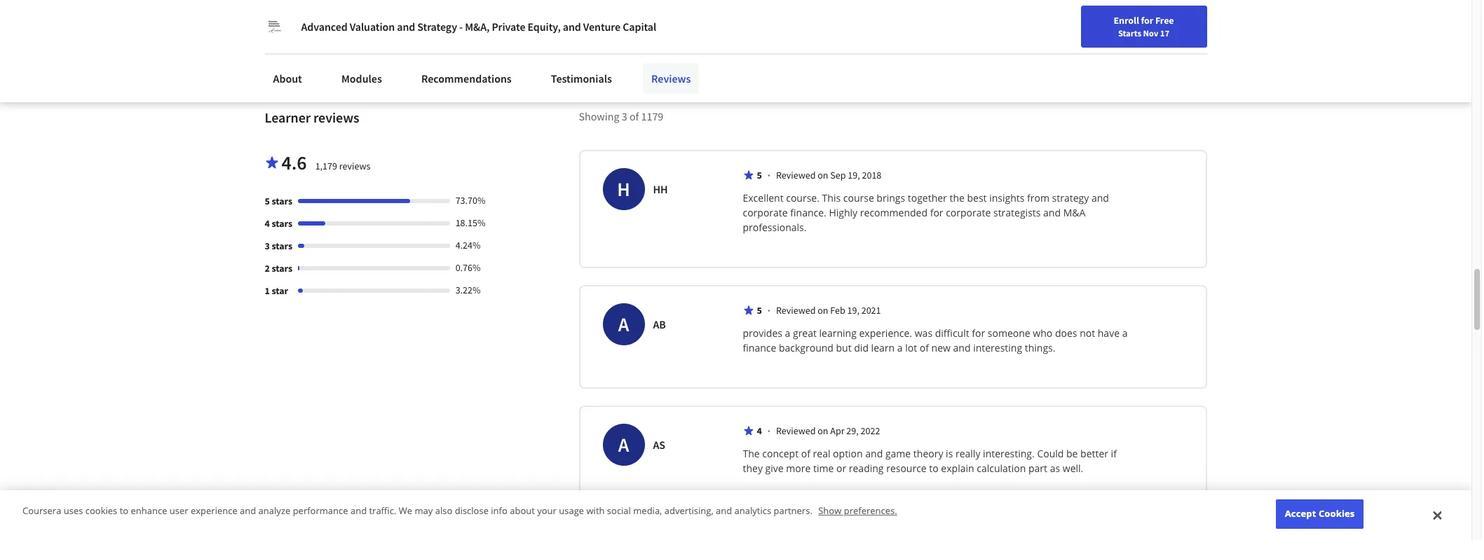 Task type: describe. For each thing, give the bounding box(es) containing it.
did
[[855, 342, 869, 355]]

and inside provides a great learning experience. was difficult for someone who does not have a finance background but did learn a lot of new and interesting things.
[[954, 342, 971, 355]]

equity,
[[528, 20, 561, 34]]

sep
[[831, 169, 846, 182]]

enroll
[[1114, 14, 1140, 27]]

1,179 reviews
[[315, 160, 371, 173]]

73.70%
[[456, 195, 486, 207]]

2018
[[862, 169, 882, 182]]

part
[[1029, 463, 1048, 476]]

0 horizontal spatial 3
[[265, 240, 270, 253]]

partners.
[[774, 505, 813, 518]]

difficult
[[936, 327, 970, 340]]

or
[[837, 463, 847, 476]]

this
[[823, 192, 841, 205]]

more
[[787, 463, 811, 476]]

finance.
[[791, 206, 827, 220]]

professionals.
[[743, 221, 807, 235]]

2 horizontal spatial a
[[1123, 327, 1128, 340]]

media,
[[634, 505, 662, 518]]

hh
[[653, 183, 668, 197]]

reviewed for hh
[[776, 169, 816, 182]]

m&a,
[[465, 20, 490, 34]]

0.76%
[[456, 262, 481, 275]]

accept cookies button
[[1277, 500, 1364, 530]]

resource
[[887, 463, 927, 476]]

show preferences. link
[[819, 505, 898, 518]]

option
[[833, 448, 863, 461]]

is
[[946, 448, 954, 461]]

highly
[[829, 206, 858, 220]]

the
[[743, 448, 760, 461]]

on for as
[[818, 425, 829, 438]]

learning
[[820, 327, 857, 340]]

stars for 5 stars
[[272, 195, 293, 208]]

reviewed on sep 19, 2018
[[776, 169, 882, 182]]

feb
[[831, 305, 846, 317]]

experience
[[191, 505, 238, 518]]

analyze
[[259, 505, 291, 518]]

17
[[1161, 27, 1170, 39]]

2
[[265, 263, 270, 275]]

things.
[[1025, 342, 1056, 355]]

explain
[[942, 463, 975, 476]]

a for as
[[618, 433, 629, 458]]

with
[[587, 505, 605, 518]]

coursera uses cookies to enhance user experience and analyze performance and traffic. we may also disclose info about your usage with social media, advertising, and analytics partners. show preferences.
[[22, 505, 898, 518]]

analytics
[[735, 505, 772, 518]]

strategists
[[994, 206, 1041, 220]]

interesting
[[974, 342, 1023, 355]]

reviews for learner reviews
[[314, 109, 360, 127]]

4 for 4 stars
[[265, 218, 270, 230]]

show
[[819, 505, 842, 518]]

m&a
[[1064, 206, 1086, 220]]

reading
[[849, 463, 884, 476]]

uses
[[64, 505, 83, 518]]

19, for h
[[848, 169, 860, 182]]

1 vertical spatial to
[[120, 505, 128, 518]]

0 horizontal spatial a
[[785, 327, 791, 340]]

for inside provides a great learning experience. was difficult for someone who does not have a finance background but did learn a lot of new and interesting things.
[[972, 327, 986, 340]]

learner reviews
[[265, 109, 360, 127]]

2022
[[861, 425, 881, 438]]

valuation
[[350, 20, 395, 34]]

testimonials link
[[543, 63, 621, 94]]

ab
[[653, 318, 666, 332]]

who
[[1033, 327, 1053, 340]]

as
[[653, 439, 666, 453]]

19, for a
[[848, 305, 860, 317]]

venture
[[583, 20, 621, 34]]

provides
[[743, 327, 783, 340]]

0 vertical spatial 3
[[622, 110, 628, 124]]

from
[[1028, 192, 1050, 205]]

be
[[1067, 448, 1078, 461]]

really
[[956, 448, 981, 461]]

4.6
[[282, 150, 307, 176]]

erasmus university rotterdam image
[[265, 17, 284, 36]]

of inside provides a great learning experience. was difficult for someone who does not have a finance background but did learn a lot of new and interesting things.
[[920, 342, 929, 355]]

time
[[814, 463, 834, 476]]

strategy
[[1053, 192, 1090, 205]]

advanced valuation and strategy - m&a, private equity, and venture capital
[[301, 20, 657, 34]]

finance
[[743, 342, 777, 355]]

well.
[[1063, 463, 1084, 476]]

1,179
[[315, 160, 337, 173]]

about link
[[265, 63, 311, 94]]

stars for 4 stars
[[272, 218, 293, 230]]

calculation
[[977, 463, 1026, 476]]

and inside the concept of real option and game theory is really interesting. could be better if they give more time or reading resource to explain calculation part as well.
[[866, 448, 883, 461]]

-
[[459, 20, 463, 34]]

learn
[[872, 342, 895, 355]]

nov
[[1144, 27, 1159, 39]]

cookies
[[85, 505, 117, 518]]

recommended
[[861, 206, 928, 220]]

4.24%
[[456, 239, 481, 252]]

stars for 2 stars
[[272, 263, 293, 275]]

reviewed for as
[[776, 425, 816, 438]]

reviewed on feb 19, 2021
[[776, 305, 881, 317]]

could
[[1038, 448, 1064, 461]]

and left analyze
[[240, 505, 256, 518]]

insights
[[990, 192, 1025, 205]]

usage
[[559, 505, 584, 518]]

capital
[[623, 20, 657, 34]]

1 horizontal spatial a
[[898, 342, 903, 355]]



Task type: locate. For each thing, give the bounding box(es) containing it.
1 vertical spatial reviewed
[[776, 305, 816, 317]]

cookies
[[1319, 508, 1355, 521]]

brings
[[877, 192, 906, 205]]

3 stars from the top
[[272, 240, 293, 253]]

testimonials
[[551, 72, 612, 86]]

better
[[1081, 448, 1109, 461]]

interesting.
[[984, 448, 1035, 461]]

on left feb
[[818, 305, 829, 317]]

h
[[617, 177, 630, 202]]

reviewed up course.
[[776, 169, 816, 182]]

reviews
[[314, 109, 360, 127], [339, 160, 371, 173]]

1 vertical spatial of
[[920, 342, 929, 355]]

to down theory
[[930, 463, 939, 476]]

experience.
[[860, 327, 913, 340]]

excellent course. this course brings together the best insights from strategy and corporate finance. highly recommended for corporate strategists and m&a professionals.
[[743, 192, 1112, 235]]

5 for a
[[757, 305, 762, 317]]

1 reviewed from the top
[[776, 169, 816, 182]]

3 on from the top
[[818, 425, 829, 438]]

and left analytics at the bottom of the page
[[716, 505, 732, 518]]

was
[[915, 327, 933, 340]]

on left apr
[[818, 425, 829, 438]]

reviewed up concept in the bottom of the page
[[776, 425, 816, 438]]

for up "interesting"
[[972, 327, 986, 340]]

0 vertical spatial to
[[930, 463, 939, 476]]

strategy
[[418, 20, 457, 34]]

advertising,
[[665, 505, 714, 518]]

on
[[818, 169, 829, 182], [818, 305, 829, 317], [818, 425, 829, 438]]

learner
[[265, 109, 311, 127]]

2 horizontal spatial of
[[920, 342, 929, 355]]

new
[[932, 342, 951, 355]]

29,
[[847, 425, 859, 438]]

to right cookies
[[120, 505, 128, 518]]

reviewed on apr 29, 2022
[[776, 425, 881, 438]]

of
[[630, 110, 639, 124], [920, 342, 929, 355], [802, 448, 811, 461]]

0 horizontal spatial 4
[[265, 218, 270, 230]]

0 vertical spatial reviews
[[314, 109, 360, 127]]

1 vertical spatial 5
[[265, 195, 270, 208]]

starts
[[1119, 27, 1142, 39]]

modules
[[342, 72, 382, 86]]

1 vertical spatial 3
[[265, 240, 270, 253]]

to
[[930, 463, 939, 476], [120, 505, 128, 518]]

for up nov
[[1142, 14, 1154, 27]]

1 horizontal spatial for
[[972, 327, 986, 340]]

3.22%
[[456, 284, 481, 297]]

of left real
[[802, 448, 811, 461]]

for down together
[[931, 206, 944, 220]]

reviewed for ab
[[776, 305, 816, 317]]

0 horizontal spatial for
[[931, 206, 944, 220]]

and left traffic.
[[351, 505, 367, 518]]

not
[[1080, 327, 1096, 340]]

1179
[[641, 110, 664, 124]]

1 horizontal spatial 3
[[622, 110, 628, 124]]

4 up the
[[757, 425, 762, 438]]

1 stars from the top
[[272, 195, 293, 208]]

5 stars
[[265, 195, 293, 208]]

5 up "excellent"
[[757, 169, 762, 182]]

stars for 3 stars
[[272, 240, 293, 253]]

4 for 4
[[757, 425, 762, 438]]

reviews down the "modules"
[[314, 109, 360, 127]]

a left great
[[785, 327, 791, 340]]

as
[[1051, 463, 1061, 476]]

0 vertical spatial 19,
[[848, 169, 860, 182]]

great
[[793, 327, 817, 340]]

enhance
[[131, 505, 167, 518]]

accept cookies
[[1286, 508, 1355, 521]]

give
[[766, 463, 784, 476]]

2 horizontal spatial for
[[1142, 14, 1154, 27]]

2 stars
[[265, 263, 293, 275]]

stars right 2
[[272, 263, 293, 275]]

they
[[743, 463, 763, 476]]

a left ab
[[618, 312, 629, 338]]

modules link
[[333, 63, 391, 94]]

1 on from the top
[[818, 169, 829, 182]]

1 horizontal spatial of
[[802, 448, 811, 461]]

and left strategy at left top
[[397, 20, 415, 34]]

1 corporate from the left
[[743, 206, 788, 220]]

0 vertical spatial 5
[[757, 169, 762, 182]]

reviews right 1,179
[[339, 160, 371, 173]]

for inside excellent course. this course brings together the best insights from strategy and corporate finance. highly recommended for corporate strategists and m&a professionals.
[[931, 206, 944, 220]]

game
[[886, 448, 911, 461]]

excellent
[[743, 192, 784, 205]]

also
[[435, 505, 453, 518]]

3
[[622, 110, 628, 124], [265, 240, 270, 253]]

showing 3 of 1179
[[579, 110, 664, 124]]

but
[[837, 342, 852, 355]]

reviews link
[[643, 63, 700, 94]]

0 vertical spatial 4
[[265, 218, 270, 230]]

corporate down "excellent"
[[743, 206, 788, 220]]

0 horizontal spatial to
[[120, 505, 128, 518]]

5 up 4 stars at the top left of the page
[[265, 195, 270, 208]]

2 vertical spatial 5
[[757, 305, 762, 317]]

info
[[491, 505, 508, 518]]

1 vertical spatial on
[[818, 305, 829, 317]]

coursera
[[22, 505, 61, 518]]

concept
[[763, 448, 799, 461]]

2 vertical spatial reviewed
[[776, 425, 816, 438]]

3 right showing
[[622, 110, 628, 124]]

2 corporate from the left
[[946, 206, 991, 220]]

reviews
[[652, 72, 691, 86]]

of left 1179
[[630, 110, 639, 124]]

best
[[968, 192, 987, 205]]

someone
[[988, 327, 1031, 340]]

reviewed
[[776, 169, 816, 182], [776, 305, 816, 317], [776, 425, 816, 438]]

0 vertical spatial reviewed
[[776, 169, 816, 182]]

1 vertical spatial a
[[618, 433, 629, 458]]

1 a from the top
[[618, 312, 629, 338]]

None search field
[[200, 9, 537, 37]]

2 a from the top
[[618, 433, 629, 458]]

0 vertical spatial of
[[630, 110, 639, 124]]

a for ab
[[618, 312, 629, 338]]

and down from
[[1044, 206, 1061, 220]]

and right the equity,
[[563, 20, 581, 34]]

19, right feb
[[848, 305, 860, 317]]

1 horizontal spatial corporate
[[946, 206, 991, 220]]

user
[[170, 505, 188, 518]]

0 vertical spatial on
[[818, 169, 829, 182]]

we
[[399, 505, 413, 518]]

and up the 'reading'
[[866, 448, 883, 461]]

course.
[[786, 192, 820, 205]]

1 vertical spatial reviews
[[339, 160, 371, 173]]

5 for h
[[757, 169, 762, 182]]

0 vertical spatial for
[[1142, 14, 1154, 27]]

a right have at the bottom
[[1123, 327, 1128, 340]]

stars up 3 stars
[[272, 218, 293, 230]]

and right strategy
[[1092, 192, 1110, 205]]

4 up 3 stars
[[265, 218, 270, 230]]

19, right "sep"
[[848, 169, 860, 182]]

of right lot
[[920, 342, 929, 355]]

about
[[273, 72, 302, 86]]

5 up provides
[[757, 305, 762, 317]]

2 stars from the top
[[272, 218, 293, 230]]

stars up 2 stars
[[272, 240, 293, 253]]

advanced
[[301, 20, 348, 34]]

course
[[844, 192, 875, 205]]

1 vertical spatial for
[[931, 206, 944, 220]]

1 horizontal spatial 4
[[757, 425, 762, 438]]

social
[[607, 505, 631, 518]]

stars up 4 stars at the top left of the page
[[272, 195, 293, 208]]

about
[[510, 505, 535, 518]]

0 horizontal spatial corporate
[[743, 206, 788, 220]]

2 reviewed from the top
[[776, 305, 816, 317]]

4 stars from the top
[[272, 263, 293, 275]]

of inside the concept of real option and game theory is really interesting. could be better if they give more time or reading resource to explain calculation part as well.
[[802, 448, 811, 461]]

1 horizontal spatial to
[[930, 463, 939, 476]]

of for real
[[802, 448, 811, 461]]

of for 1179
[[630, 110, 639, 124]]

2 vertical spatial on
[[818, 425, 829, 438]]

2 vertical spatial of
[[802, 448, 811, 461]]

background
[[779, 342, 834, 355]]

recommendations link
[[413, 63, 520, 94]]

3 up 2
[[265, 240, 270, 253]]

on for ab
[[818, 305, 829, 317]]

a left lot
[[898, 342, 903, 355]]

accept
[[1286, 508, 1317, 521]]

preferences.
[[844, 505, 898, 518]]

0 vertical spatial a
[[618, 312, 629, 338]]

real
[[813, 448, 831, 461]]

a left as
[[618, 433, 629, 458]]

and down difficult
[[954, 342, 971, 355]]

2 on from the top
[[818, 305, 829, 317]]

to inside the concept of real option and game theory is really interesting. could be better if they give more time or reading resource to explain calculation part as well.
[[930, 463, 939, 476]]

on left "sep"
[[818, 169, 829, 182]]

0 horizontal spatial of
[[630, 110, 639, 124]]

1 vertical spatial 19,
[[848, 305, 860, 317]]

reviews for 1,179 reviews
[[339, 160, 371, 173]]

on for hh
[[818, 169, 829, 182]]

reviewed up great
[[776, 305, 816, 317]]

showing
[[579, 110, 620, 124]]

corporate down best
[[946, 206, 991, 220]]

3 reviewed from the top
[[776, 425, 816, 438]]

1 vertical spatial 4
[[757, 425, 762, 438]]

the concept of real option and game theory is really interesting. could be better if they give more time or reading resource to explain calculation part as well.
[[743, 448, 1120, 476]]

for inside the enroll for free starts nov 17
[[1142, 14, 1154, 27]]

2 vertical spatial for
[[972, 327, 986, 340]]



Task type: vqa. For each thing, say whether or not it's contained in the screenshot.


